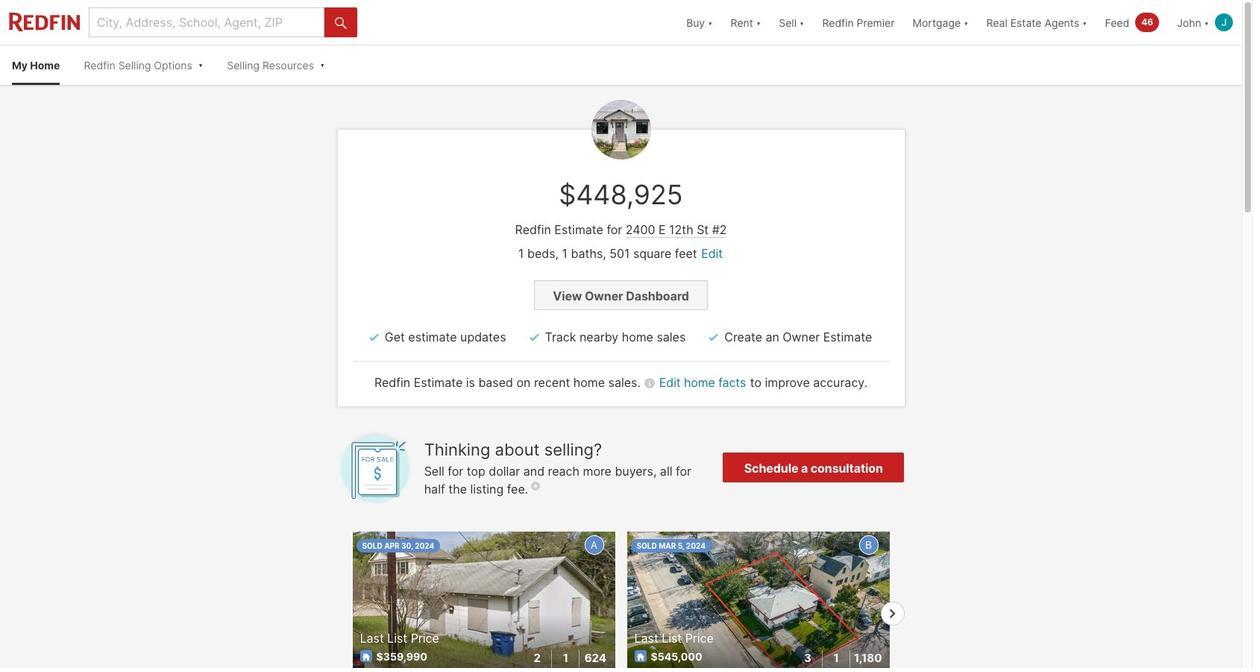 Task type: locate. For each thing, give the bounding box(es) containing it.
user photo image
[[1215, 13, 1233, 31]]

disclaimer image
[[531, 482, 540, 490]]

submit search image
[[335, 17, 347, 29]]



Task type: describe. For each thing, give the bounding box(es) containing it.
photo of 2109 maple ave, austin, tx 78722 image
[[627, 532, 890, 668]]

City, Address, School, Agent, ZIP search field
[[89, 7, 324, 37]]

photo of 1305 walnut ave, austin, tx 78702 image
[[352, 532, 615, 668]]

next image
[[888, 609, 897, 618]]



Task type: vqa. For each thing, say whether or not it's contained in the screenshot.
THE "RESALE"
no



